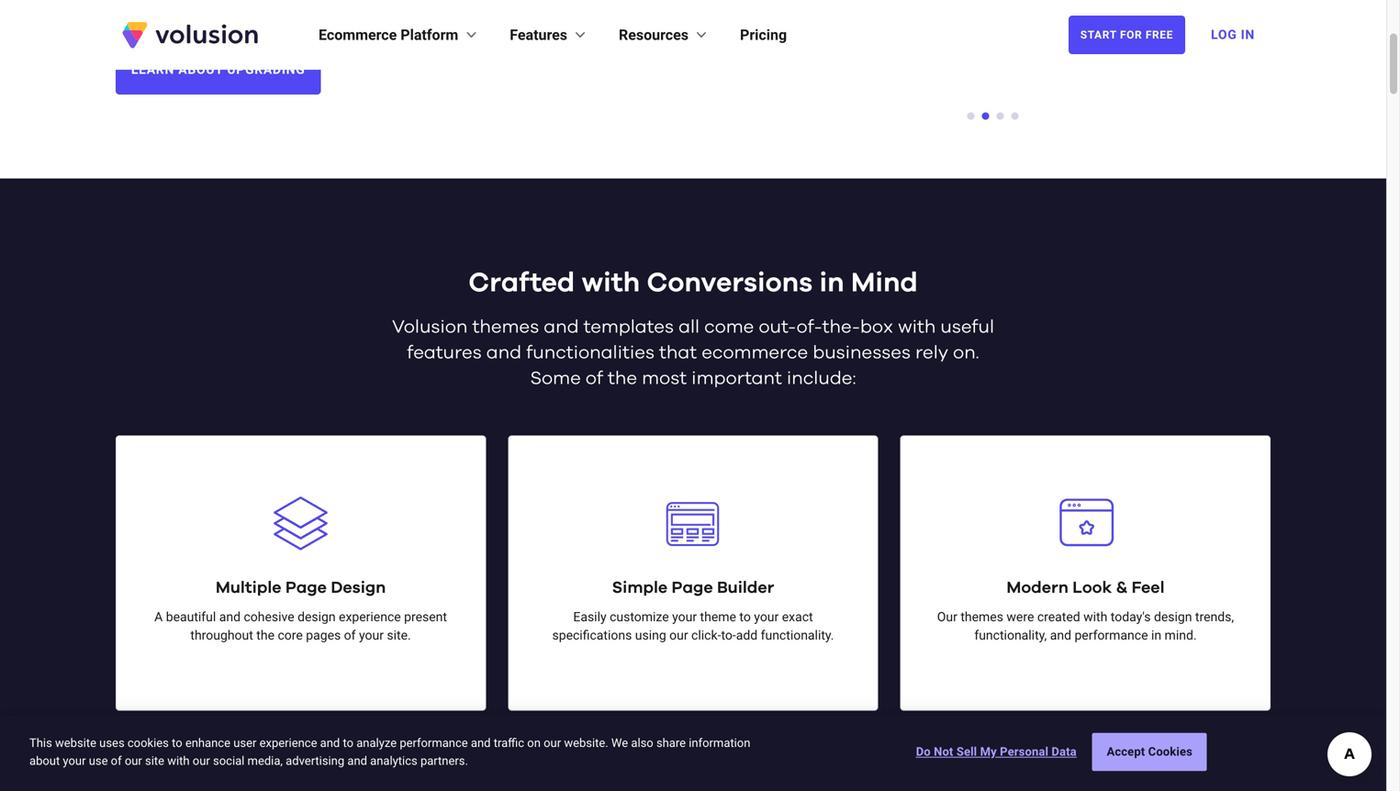 Task type: vqa. For each thing, say whether or not it's contained in the screenshot.
bottommost search
no



Task type: locate. For each thing, give the bounding box(es) containing it.
0 horizontal spatial experience
[[259, 736, 317, 750]]

with
[[582, 270, 640, 297], [898, 318, 936, 337], [1083, 610, 1108, 625], [167, 754, 190, 768]]

ecommerce platform button
[[319, 24, 480, 46]]

1 horizontal spatial experience
[[339, 610, 401, 625]]

performance
[[1075, 628, 1148, 643], [400, 736, 468, 750]]

performance down today's
[[1075, 628, 1148, 643]]

themes
[[472, 318, 539, 337], [961, 610, 1003, 625]]

1 vertical spatial in
[[1151, 628, 1161, 643]]

advertising
[[286, 754, 344, 768]]

1 page from the left
[[285, 580, 327, 596]]

and up throughout
[[219, 610, 241, 625]]

uses
[[99, 736, 125, 750]]

feel
[[1132, 580, 1165, 596]]

the inside volusion themes and templates all come out-of-the-box with useful features and functionalities that ecommerce businesses rely on. some of the most important include:
[[608, 370, 637, 388]]

of
[[586, 370, 603, 388], [344, 628, 356, 643], [111, 754, 122, 768]]

and right features
[[486, 344, 522, 362]]

0 vertical spatial themes
[[472, 318, 539, 337]]

your up click-
[[672, 610, 697, 625]]

with inside this website uses cookies to enhance user experience and to analyze performance and traffic on our website. we also share information about your use of our site with our social media, advertising and analytics partners.
[[167, 754, 190, 768]]

your
[[672, 610, 697, 625], [754, 610, 779, 625], [359, 628, 384, 643], [63, 754, 86, 768]]

1 horizontal spatial themes
[[961, 610, 1003, 625]]

0 horizontal spatial performance
[[400, 736, 468, 750]]

0 vertical spatial experience
[[339, 610, 401, 625]]

themes for our
[[961, 610, 1003, 625]]

design up pages on the left of the page
[[298, 610, 336, 625]]

experience
[[339, 610, 401, 625], [259, 736, 317, 750]]

and down analyze
[[347, 754, 367, 768]]

1 horizontal spatial design
[[1154, 610, 1192, 625]]

0 horizontal spatial in
[[819, 270, 844, 297]]

your inside this website uses cookies to enhance user experience and to analyze performance and traffic on our website. we also share information about your use of our site with our social media, advertising and analytics partners.
[[63, 754, 86, 768]]

accept
[[1107, 745, 1145, 759]]

of inside a beautiful and cohesive design experience present throughout the core pages of your site.
[[344, 628, 356, 643]]

of inside this website uses cookies to enhance user experience and to analyze performance and traffic on our website. we also share information about your use of our site with our social media, advertising and analytics partners.
[[111, 754, 122, 768]]

functionality.
[[761, 628, 834, 643]]

themes down crafted
[[472, 318, 539, 337]]

your left site. on the bottom
[[359, 628, 384, 643]]

design inside our themes were created with today's design trends, functionality, and performance in mind.
[[1154, 610, 1192, 625]]

also
[[631, 736, 653, 750]]

to right cookies
[[172, 736, 182, 750]]

important
[[692, 370, 782, 388]]

and down created
[[1050, 628, 1071, 643]]

free
[[1146, 28, 1173, 41]]

2 page from the left
[[672, 580, 713, 596]]

about
[[29, 754, 60, 768]]

with inside our themes were created with today's design trends, functionality, and performance in mind.
[[1083, 610, 1108, 625]]

themes inside volusion themes and templates all come out-of-the-box with useful features and functionalities that ecommerce businesses rely on. some of the most important include:
[[472, 318, 539, 337]]

that
[[659, 344, 697, 362]]

log
[[1211, 27, 1237, 42]]

design
[[331, 580, 386, 596]]

themes inside our themes were created with today's design trends, functionality, and performance in mind.
[[961, 610, 1003, 625]]

mind.
[[1165, 628, 1197, 643]]

out-
[[759, 318, 797, 337]]

all
[[679, 318, 700, 337]]

&
[[1116, 580, 1128, 596]]

1 design from the left
[[298, 610, 336, 625]]

1 vertical spatial of
[[344, 628, 356, 643]]

enhance
[[185, 736, 230, 750]]

to left analyze
[[343, 736, 353, 750]]

page up easily customize your theme to your exact specifications using our click-to-add functionality.
[[672, 580, 713, 596]]

1 horizontal spatial of
[[344, 628, 356, 643]]

0 horizontal spatial the
[[256, 628, 275, 643]]

experience inside this website uses cookies to enhance user experience and to analyze performance and traffic on our website. we also share information about your use of our site with our social media, advertising and analytics partners.
[[259, 736, 317, 750]]

our
[[669, 628, 688, 643], [544, 736, 561, 750], [125, 754, 142, 768], [193, 754, 210, 768]]

1 horizontal spatial page
[[672, 580, 713, 596]]

your down website
[[63, 754, 86, 768]]

page
[[285, 580, 327, 596], [672, 580, 713, 596]]

look
[[1073, 580, 1112, 596]]

volusion
[[392, 318, 468, 337]]

0 vertical spatial the
[[608, 370, 637, 388]]

your up "add"
[[754, 610, 779, 625]]

design up mind.
[[1154, 610, 1192, 625]]

of right use
[[111, 754, 122, 768]]

1 vertical spatial themes
[[961, 610, 1003, 625]]

click-
[[691, 628, 721, 643]]

1 horizontal spatial in
[[1151, 628, 1161, 643]]

simple page builder
[[612, 580, 774, 596]]

of right pages on the left of the page
[[344, 628, 356, 643]]

analyze
[[356, 736, 397, 750]]

our down the enhance
[[193, 754, 210, 768]]

to inside easily customize your theme to your exact specifications using our click-to-add functionality.
[[739, 610, 751, 625]]

0 horizontal spatial design
[[298, 610, 336, 625]]

ecommerce platform
[[319, 26, 458, 44]]

platform
[[401, 26, 458, 44]]

this website uses cookies to enhance user experience and to analyze performance and traffic on our website. we also share information about your use of our site with our social media, advertising and analytics partners.
[[29, 736, 750, 768]]

performance inside this website uses cookies to enhance user experience and to analyze performance and traffic on our website. we also share information about your use of our site with our social media, advertising and analytics partners.
[[400, 736, 468, 750]]

0 vertical spatial performance
[[1075, 628, 1148, 643]]

site.
[[387, 628, 411, 643]]

analytics
[[370, 754, 417, 768]]

to up "add"
[[739, 610, 751, 625]]

experience up media,
[[259, 736, 317, 750]]

volusion themes and templates all come out-of-the-box with useful features and functionalities that ecommerce businesses rely on. some of the most important include:
[[392, 318, 994, 388]]

2 vertical spatial of
[[111, 754, 122, 768]]

website
[[55, 736, 96, 750]]

information
[[689, 736, 750, 750]]

our left click-
[[669, 628, 688, 643]]

upgrading
[[227, 62, 305, 77]]

2 horizontal spatial to
[[739, 610, 751, 625]]

themes up functionality, at the right bottom
[[961, 610, 1003, 625]]

start for free link
[[1068, 16, 1185, 54]]

the
[[608, 370, 637, 388], [256, 628, 275, 643]]

1 vertical spatial experience
[[259, 736, 317, 750]]

1 horizontal spatial the
[[608, 370, 637, 388]]

pricing
[[740, 26, 787, 44]]

with down the look
[[1083, 610, 1108, 625]]

0 horizontal spatial themes
[[472, 318, 539, 337]]

do not sell my personal data
[[916, 745, 1077, 759]]

easily customize your theme to your exact specifications using our click-to-add functionality.
[[552, 610, 834, 643]]

performance up partners. in the bottom of the page
[[400, 736, 468, 750]]

design
[[298, 610, 336, 625], [1154, 610, 1192, 625]]

in up the-
[[819, 270, 844, 297]]

customize
[[610, 610, 669, 625]]

the down functionalities
[[608, 370, 637, 388]]

this
[[29, 736, 52, 750]]

pages
[[306, 628, 341, 643]]

exact
[[782, 610, 813, 625]]

present
[[404, 610, 447, 625]]

and inside our themes were created with today's design trends, functionality, and performance in mind.
[[1050, 628, 1071, 643]]

0 horizontal spatial to
[[172, 736, 182, 750]]

and
[[544, 318, 579, 337], [486, 344, 522, 362], [219, 610, 241, 625], [1050, 628, 1071, 643], [320, 736, 340, 750], [471, 736, 491, 750], [347, 754, 367, 768]]

on
[[527, 736, 541, 750]]

1 vertical spatial the
[[256, 628, 275, 643]]

0 horizontal spatial page
[[285, 580, 327, 596]]

experience down design
[[339, 610, 401, 625]]

1 horizontal spatial to
[[343, 736, 353, 750]]

box
[[860, 318, 894, 337]]

to for cookies
[[172, 736, 182, 750]]

2 design from the left
[[1154, 610, 1192, 625]]

simple
[[612, 580, 668, 596]]

1 horizontal spatial performance
[[1075, 628, 1148, 643]]

with right the site
[[167, 754, 190, 768]]

0 horizontal spatial of
[[111, 754, 122, 768]]

site
[[145, 754, 164, 768]]

0 vertical spatial of
[[586, 370, 603, 388]]

to for theme
[[739, 610, 751, 625]]

2 horizontal spatial of
[[586, 370, 603, 388]]

of-
[[797, 318, 822, 337]]

features
[[510, 26, 567, 44]]

with up the rely
[[898, 318, 936, 337]]

log in link
[[1200, 15, 1266, 55]]

using
[[635, 628, 666, 643]]

in left mind.
[[1151, 628, 1161, 643]]

page up a beautiful and cohesive design experience present throughout the core pages of your site.
[[285, 580, 327, 596]]

1 vertical spatial performance
[[400, 736, 468, 750]]

for
[[1120, 28, 1142, 41]]

to
[[739, 610, 751, 625], [172, 736, 182, 750], [343, 736, 353, 750]]

the down cohesive
[[256, 628, 275, 643]]

of down functionalities
[[586, 370, 603, 388]]



Task type: describe. For each thing, give the bounding box(es) containing it.
multiple
[[216, 580, 281, 596]]

learn
[[131, 62, 174, 77]]

include:
[[787, 370, 856, 388]]

start
[[1080, 28, 1117, 41]]

our themes were created with today's design trends, functionality, and performance in mind.
[[937, 610, 1234, 643]]

partners.
[[420, 754, 468, 768]]

my
[[980, 745, 997, 759]]

personal
[[1000, 745, 1049, 759]]

our left the site
[[125, 754, 142, 768]]

and up advertising
[[320, 736, 340, 750]]

start for free
[[1080, 28, 1173, 41]]

conversions
[[647, 270, 813, 297]]

your inside a beautiful and cohesive design experience present throughout the core pages of your site.
[[359, 628, 384, 643]]

ecommerce
[[319, 26, 397, 44]]

with inside volusion themes and templates all come out-of-the-box with useful features and functionalities that ecommerce businesses rely on. some of the most important include:
[[898, 318, 936, 337]]

website.
[[564, 736, 608, 750]]

trends,
[[1195, 610, 1234, 625]]

templates
[[584, 318, 674, 337]]

use
[[89, 754, 108, 768]]

learn about upgrading link
[[116, 45, 321, 94]]

modern
[[1007, 580, 1069, 596]]

a
[[154, 610, 163, 625]]

experience inside a beautiful and cohesive design experience present throughout the core pages of your site.
[[339, 610, 401, 625]]

created
[[1037, 610, 1080, 625]]

easily
[[573, 610, 607, 625]]

most
[[642, 370, 687, 388]]

cohesive
[[244, 610, 294, 625]]

themes for volusion
[[472, 318, 539, 337]]

the-
[[822, 318, 860, 337]]

log in
[[1211, 27, 1255, 42]]

media,
[[247, 754, 283, 768]]

0 vertical spatial in
[[819, 270, 844, 297]]

features
[[407, 344, 482, 362]]

in
[[1241, 27, 1255, 42]]

accept cookies button
[[1092, 733, 1207, 771]]

functionality,
[[974, 628, 1047, 643]]

design inside a beautiful and cohesive design experience present throughout the core pages of your site.
[[298, 610, 336, 625]]

throughout
[[190, 628, 253, 643]]

learn about upgrading
[[131, 62, 305, 77]]

our
[[937, 610, 957, 625]]

functionalities
[[526, 344, 655, 362]]

pricing link
[[740, 24, 787, 46]]

not
[[934, 745, 953, 759]]

of inside volusion themes and templates all come out-of-the-box with useful features and functionalities that ecommerce businesses rely on. some of the most important include:
[[586, 370, 603, 388]]

and left traffic
[[471, 736, 491, 750]]

accept cookies
[[1107, 745, 1193, 759]]

specifications
[[552, 628, 632, 643]]

and up functionalities
[[544, 318, 579, 337]]

traffic
[[494, 736, 524, 750]]

cookies
[[1148, 745, 1193, 759]]

add
[[736, 628, 758, 643]]

multiple page design
[[216, 580, 386, 596]]

privacy alert dialog
[[0, 716, 1386, 791]]

user
[[233, 736, 257, 750]]

performance inside our themes were created with today's design trends, functionality, and performance in mind.
[[1075, 628, 1148, 643]]

and inside a beautiful and cohesive design experience present throughout the core pages of your site.
[[219, 610, 241, 625]]

useful
[[941, 318, 994, 337]]

core
[[278, 628, 303, 643]]

ecommerce
[[702, 344, 808, 362]]

were
[[1007, 610, 1034, 625]]

businesses
[[813, 344, 911, 362]]

share
[[656, 736, 686, 750]]

do
[[916, 745, 931, 759]]

modern look & feel
[[1007, 580, 1165, 596]]

a beautiful and cohesive design experience present throughout the core pages of your site.
[[154, 610, 447, 643]]

builder
[[717, 580, 774, 596]]

resources button
[[619, 24, 711, 46]]

crafted
[[468, 270, 575, 297]]

our right on
[[544, 736, 561, 750]]

with up 'templates'
[[582, 270, 640, 297]]

do not sell my personal data button
[[916, 734, 1077, 771]]

data
[[1052, 745, 1077, 759]]

about
[[178, 62, 223, 77]]

come
[[704, 318, 754, 337]]

social
[[213, 754, 245, 768]]

on.
[[953, 344, 979, 362]]

our inside easily customize your theme to your exact specifications using our click-to-add functionality.
[[669, 628, 688, 643]]

theme
[[700, 610, 736, 625]]

to-
[[721, 628, 736, 643]]

resources
[[619, 26, 689, 44]]

today's
[[1111, 610, 1151, 625]]

crafted with conversions in mind
[[468, 270, 918, 297]]

beautiful
[[166, 610, 216, 625]]

cookies
[[127, 736, 169, 750]]

the inside a beautiful and cohesive design experience present throughout the core pages of your site.
[[256, 628, 275, 643]]

page for builder
[[672, 580, 713, 596]]

in inside our themes were created with today's design trends, functionality, and performance in mind.
[[1151, 628, 1161, 643]]

mind
[[851, 270, 918, 297]]

page for design
[[285, 580, 327, 596]]



